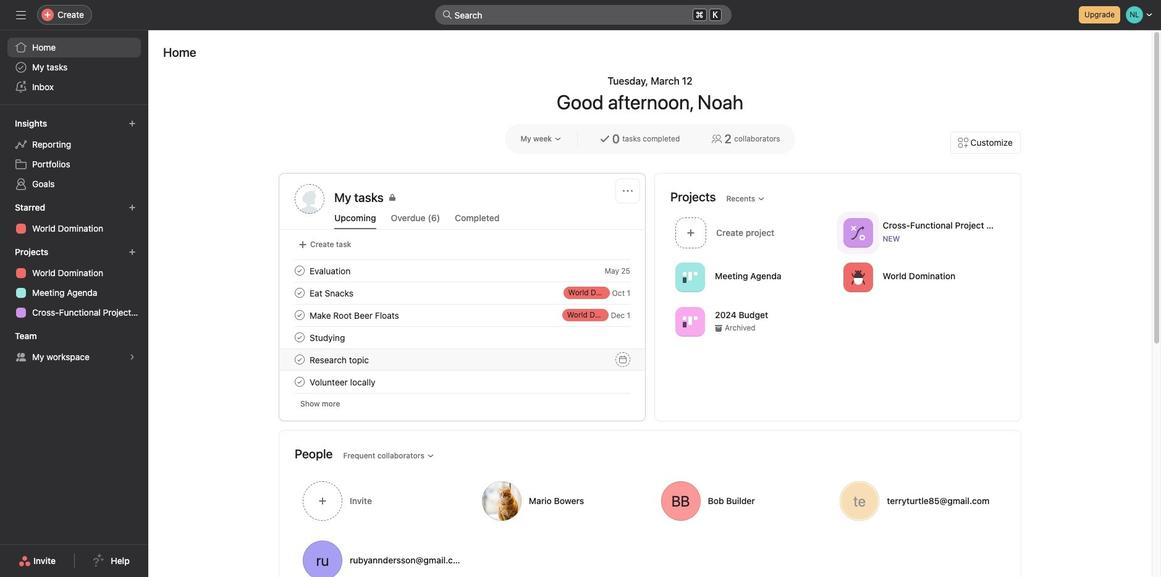 Task type: describe. For each thing, give the bounding box(es) containing it.
prominent image
[[442, 10, 452, 20]]

mark complete image for mark complete checkbox
[[292, 308, 307, 323]]

4 mark complete checkbox from the top
[[292, 352, 307, 367]]

3 mark complete checkbox from the top
[[292, 330, 307, 345]]

Mark complete checkbox
[[292, 308, 307, 323]]

add items to starred image
[[129, 204, 136, 211]]

Search tasks, projects, and more text field
[[435, 5, 732, 25]]

new insights image
[[129, 120, 136, 127]]

bug image
[[851, 270, 866, 285]]

add profile photo image
[[295, 184, 325, 214]]

line_and_symbols image
[[851, 225, 866, 240]]

mark complete image for third mark complete option from the top
[[292, 330, 307, 345]]

2 mark complete image from the top
[[292, 375, 307, 390]]

1 mark complete checkbox from the top
[[292, 263, 307, 278]]

mark complete image for 2nd mark complete option from the bottom
[[292, 352, 307, 367]]

board image
[[683, 270, 698, 285]]



Task type: locate. For each thing, give the bounding box(es) containing it.
new project or portfolio image
[[129, 249, 136, 256]]

1 mark complete image from the top
[[292, 286, 307, 300]]

mark complete image for 4th mark complete option from the bottom
[[292, 286, 307, 300]]

projects element
[[0, 241, 148, 325]]

Mark complete checkbox
[[292, 263, 307, 278], [292, 286, 307, 300], [292, 330, 307, 345], [292, 352, 307, 367], [292, 375, 307, 390]]

1 vertical spatial mark complete image
[[292, 375, 307, 390]]

mark complete image
[[292, 263, 307, 278], [292, 375, 307, 390]]

2 mark complete image from the top
[[292, 308, 307, 323]]

actions image
[[623, 186, 633, 196]]

5 mark complete checkbox from the top
[[292, 375, 307, 390]]

4 mark complete image from the top
[[292, 352, 307, 367]]

insights element
[[0, 113, 148, 197]]

see details, my workspace image
[[129, 354, 136, 361]]

board image
[[683, 314, 698, 329]]

None field
[[435, 5, 732, 25]]

global element
[[0, 30, 148, 104]]

starred element
[[0, 197, 148, 241]]

1 mark complete image from the top
[[292, 263, 307, 278]]

0 vertical spatial mark complete image
[[292, 263, 307, 278]]

2 mark complete checkbox from the top
[[292, 286, 307, 300]]

teams element
[[0, 325, 148, 370]]

3 mark complete image from the top
[[292, 330, 307, 345]]

mark complete image
[[292, 286, 307, 300], [292, 308, 307, 323], [292, 330, 307, 345], [292, 352, 307, 367]]

hide sidebar image
[[16, 10, 26, 20]]



Task type: vqa. For each thing, say whether or not it's contained in the screenshot.
Mark complete image associated with fourth Mark complete checkbox
yes



